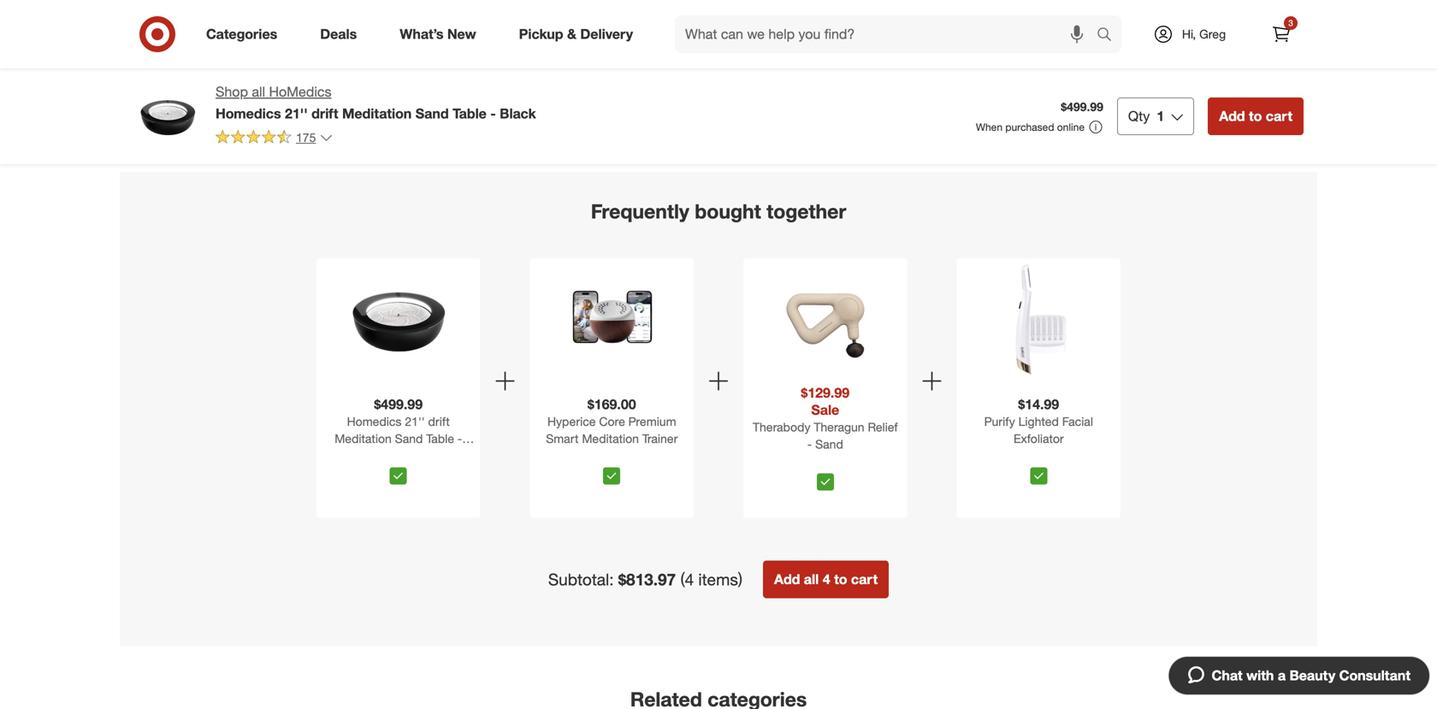 Task type: describe. For each thing, give the bounding box(es) containing it.
hi,
[[1183, 27, 1197, 42]]

shop all homedics homedics 21'' drift meditation sand table - black
[[216, 83, 536, 122]]

4
[[823, 571, 831, 588]]

purify lighted facial exfoliator link
[[961, 413, 1118, 461]]

therabody theragun relief - sand image
[[768, 262, 884, 378]]

table inside the shop all homedics homedics 21'' drift meditation sand table - black
[[453, 105, 487, 122]]

subtotal:
[[548, 570, 614, 590]]

homedics 21'' drift meditation sand table - black link
[[320, 413, 477, 463]]

trainer
[[643, 431, 678, 446]]

meditation inside the shop all homedics homedics 21'' drift meditation sand table - black
[[342, 105, 412, 122]]

sand inside $499.99 homedics 21'' drift meditation sand table - black
[[395, 431, 423, 446]]

therabody
[[753, 420, 811, 435]]

add all 4 to cart button
[[763, 561, 889, 599]]

bought
[[695, 199, 762, 223]]

hyperice
[[548, 414, 596, 429]]

items)
[[699, 570, 743, 590]]

cart inside button
[[852, 571, 878, 588]]

- inside the shop all homedics homedics 21'' drift meditation sand table - black
[[491, 105, 496, 122]]

$14.99
[[1019, 396, 1060, 413]]

core
[[599, 414, 625, 429]]

purify lighted facial exfoliator image
[[981, 262, 1097, 378]]

&
[[567, 26, 577, 42]]

homedics 21'' drift meditation sand table - black image
[[341, 262, 457, 378]]

a
[[1279, 668, 1286, 684]]

sale
[[812, 402, 840, 418]]

consultant
[[1340, 668, 1411, 684]]

relief
[[868, 420, 898, 435]]

pickup & delivery link
[[505, 15, 655, 53]]

facial
[[1063, 414, 1094, 429]]

1
[[1157, 108, 1165, 125]]

3
[[1289, 18, 1294, 28]]

shop
[[216, 83, 248, 100]]

search button
[[1090, 15, 1131, 56]]

to inside add all 4 to cart button
[[835, 571, 848, 588]]

what's new
[[400, 26, 476, 42]]

$129.99 sale therabody theragun relief - sand
[[753, 385, 898, 452]]

delivery
[[581, 26, 633, 42]]

exfoliator
[[1014, 431, 1064, 446]]

sand inside $129.99 sale therabody theragun relief - sand
[[816, 437, 844, 452]]

$169.00
[[588, 396, 636, 413]]

categories link
[[192, 15, 299, 53]]

frequently
[[591, 199, 690, 223]]

drift inside $499.99 homedics 21'' drift meditation sand table - black
[[428, 414, 450, 429]]

$813.97
[[619, 570, 676, 590]]

greg
[[1200, 27, 1227, 42]]

premium
[[629, 414, 677, 429]]

smart
[[546, 431, 579, 446]]

qty
[[1129, 108, 1151, 125]]



Task type: locate. For each thing, give the bounding box(es) containing it.
meditation inside $499.99 homedics 21'' drift meditation sand table - black
[[335, 431, 392, 446]]

what's
[[400, 26, 444, 42]]

21'' inside the shop all homedics homedics 21'' drift meditation sand table - black
[[285, 105, 308, 122]]

search
[[1090, 27, 1131, 44]]

0 horizontal spatial drift
[[312, 105, 339, 122]]

homedics
[[216, 105, 281, 122], [347, 414, 402, 429]]

$499.99 inside $499.99 homedics 21'' drift meditation sand table - black
[[374, 396, 423, 413]]

online
[[1058, 121, 1085, 134]]

all inside add all 4 to cart button
[[804, 571, 819, 588]]

new
[[447, 26, 476, 42]]

0 vertical spatial $499.99
[[1061, 99, 1104, 114]]

subtotal: $813.97 (4 items)
[[548, 570, 743, 590]]

all right shop
[[252, 83, 265, 100]]

sand
[[416, 105, 449, 122], [395, 431, 423, 446], [816, 437, 844, 452]]

homedics inside the shop all homedics homedics 21'' drift meditation sand table - black
[[216, 105, 281, 122]]

0 vertical spatial table
[[453, 105, 487, 122]]

(4
[[681, 570, 694, 590]]

$499.99 for $499.99
[[1061, 99, 1104, 114]]

drift inside the shop all homedics homedics 21'' drift meditation sand table - black
[[312, 105, 339, 122]]

1 horizontal spatial homedics
[[347, 414, 402, 429]]

1 vertical spatial table
[[426, 431, 454, 446]]

1 vertical spatial $499.99
[[374, 396, 423, 413]]

$499.99 homedics 21'' drift meditation sand table - black
[[335, 396, 462, 463]]

1 horizontal spatial all
[[804, 571, 819, 588]]

add all 4 to cart
[[775, 571, 878, 588]]

table
[[453, 105, 487, 122], [426, 431, 454, 446]]

- inside $129.99 sale therabody theragun relief - sand
[[808, 437, 812, 452]]

1 horizontal spatial 21''
[[405, 414, 425, 429]]

What can we help you find? suggestions appear below search field
[[675, 15, 1101, 53]]

1 vertical spatial homedics
[[347, 414, 402, 429]]

when purchased online
[[976, 121, 1085, 134]]

1 vertical spatial all
[[804, 571, 819, 588]]

sand inside the shop all homedics homedics 21'' drift meditation sand table - black
[[416, 105, 449, 122]]

$499.99
[[1061, 99, 1104, 114], [374, 396, 423, 413]]

1 horizontal spatial black
[[500, 105, 536, 122]]

1 horizontal spatial -
[[491, 105, 496, 122]]

meditation
[[342, 105, 412, 122], [335, 431, 392, 446], [582, 431, 639, 446]]

0 horizontal spatial all
[[252, 83, 265, 100]]

1 horizontal spatial drift
[[428, 414, 450, 429]]

$14.99 purify lighted facial exfoliator
[[985, 396, 1094, 446]]

$499.99 up homedics 21'' drift meditation sand table - black link
[[374, 396, 423, 413]]

add inside button
[[775, 571, 801, 588]]

175 link
[[216, 129, 333, 149]]

-
[[491, 105, 496, 122], [458, 431, 462, 446], [808, 437, 812, 452]]

black inside the shop all homedics homedics 21'' drift meditation sand table - black
[[500, 105, 536, 122]]

deals
[[320, 26, 357, 42]]

0 vertical spatial drift
[[312, 105, 339, 122]]

theragun
[[814, 420, 865, 435]]

image of homedics 21'' drift meditation sand table - black image
[[134, 82, 202, 151]]

- inside $499.99 homedics 21'' drift meditation sand table - black
[[458, 431, 462, 446]]

homedics inside $499.99 homedics 21'' drift meditation sand table - black
[[347, 414, 402, 429]]

all
[[252, 83, 265, 100], [804, 571, 819, 588]]

175
[[296, 130, 316, 145]]

21'' inside $499.99 homedics 21'' drift meditation sand table - black
[[405, 414, 425, 429]]

$129.99
[[801, 385, 850, 401]]

$499.99 up online
[[1061, 99, 1104, 114]]

pickup
[[519, 26, 564, 42]]

black
[[500, 105, 536, 122], [384, 448, 414, 463]]

0 horizontal spatial 21''
[[285, 105, 308, 122]]

categories
[[206, 26, 277, 42]]

chat with a beauty consultant
[[1212, 668, 1411, 684]]

deals link
[[306, 15, 379, 53]]

all inside the shop all homedics homedics 21'' drift meditation sand table - black
[[252, 83, 265, 100]]

homedics
[[269, 83, 332, 100]]

meditation inside $169.00 hyperice core premium smart meditation trainer
[[582, 431, 639, 446]]

0 vertical spatial homedics
[[216, 105, 281, 122]]

cart
[[187, 46, 207, 59], [710, 46, 730, 59], [885, 46, 905, 59], [1060, 46, 1080, 59], [1266, 108, 1293, 125], [852, 571, 878, 588]]

0 horizontal spatial black
[[384, 448, 414, 463]]

1 vertical spatial 21''
[[405, 414, 425, 429]]

when
[[976, 121, 1003, 134]]

hi, greg
[[1183, 27, 1227, 42]]

1 horizontal spatial $499.99
[[1061, 99, 1104, 114]]

None checkbox
[[1031, 468, 1048, 485]]

add to cart button
[[144, 39, 214, 66], [668, 39, 738, 66], [842, 39, 913, 66], [1017, 39, 1087, 66], [1209, 98, 1304, 135]]

1 vertical spatial drift
[[428, 414, 450, 429]]

black inside $499.99 homedics 21'' drift meditation sand table - black
[[384, 448, 414, 463]]

together
[[767, 199, 847, 223]]

pickup & delivery
[[519, 26, 633, 42]]

beauty
[[1290, 668, 1336, 684]]

hyperice core premium smart meditation trainer image
[[554, 262, 670, 378]]

$169.00 hyperice core premium smart meditation trainer
[[546, 396, 678, 446]]

$499.99 for $499.99 homedics 21'' drift meditation sand table - black
[[374, 396, 423, 413]]

add
[[151, 46, 171, 59], [675, 46, 695, 59], [850, 46, 869, 59], [1024, 46, 1044, 59], [1220, 108, 1246, 125], [775, 571, 801, 588]]

hyperice core premium smart meditation trainer link
[[534, 413, 691, 461]]

0 vertical spatial 21''
[[285, 105, 308, 122]]

1 vertical spatial black
[[384, 448, 414, 463]]

all left 4
[[804, 571, 819, 588]]

with
[[1247, 668, 1275, 684]]

what's new link
[[385, 15, 498, 53]]

0 horizontal spatial -
[[458, 431, 462, 446]]

all for shop
[[252, 83, 265, 100]]

table inside $499.99 homedics 21'' drift meditation sand table - black
[[426, 431, 454, 446]]

2 horizontal spatial -
[[808, 437, 812, 452]]

all for add
[[804, 571, 819, 588]]

3 link
[[1263, 15, 1301, 53]]

drift
[[312, 105, 339, 122], [428, 414, 450, 429]]

purify
[[985, 414, 1016, 429]]

0 horizontal spatial $499.99
[[374, 396, 423, 413]]

qty 1
[[1129, 108, 1165, 125]]

lighted
[[1019, 414, 1059, 429]]

chat with a beauty consultant button
[[1169, 656, 1431, 696]]

add to cart
[[151, 46, 207, 59], [675, 46, 730, 59], [850, 46, 905, 59], [1024, 46, 1080, 59], [1220, 108, 1293, 125]]

purchased
[[1006, 121, 1055, 134]]

0 vertical spatial black
[[500, 105, 536, 122]]

chat
[[1212, 668, 1243, 684]]

to
[[174, 46, 184, 59], [698, 46, 707, 59], [872, 46, 882, 59], [1047, 46, 1057, 59], [1250, 108, 1263, 125], [835, 571, 848, 588]]

None checkbox
[[390, 468, 407, 485], [604, 468, 621, 485], [817, 474, 834, 491], [390, 468, 407, 485], [604, 468, 621, 485], [817, 474, 834, 491]]

0 horizontal spatial homedics
[[216, 105, 281, 122]]

therabody theragun relief - sand link
[[747, 419, 904, 467]]

21''
[[285, 105, 308, 122], [405, 414, 425, 429]]

frequently bought together
[[591, 199, 847, 223]]

0 vertical spatial all
[[252, 83, 265, 100]]



Task type: vqa. For each thing, say whether or not it's contained in the screenshot.


